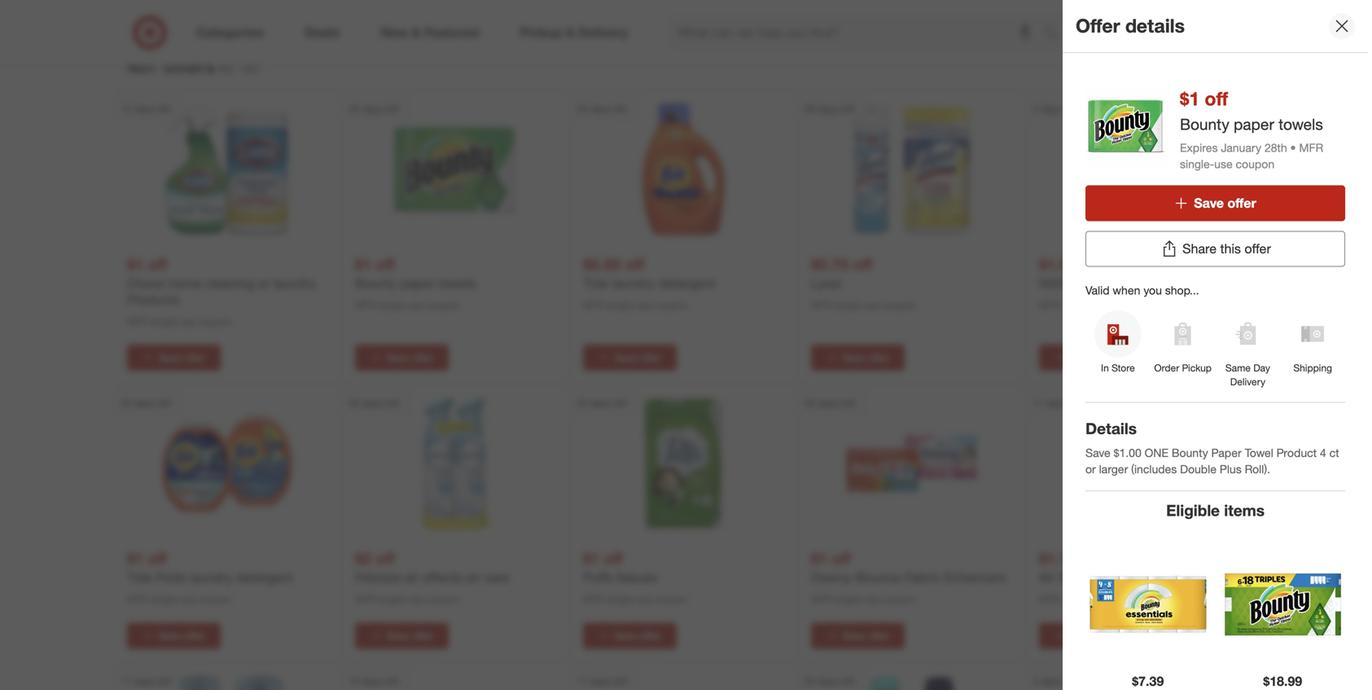 Task type: locate. For each thing, give the bounding box(es) containing it.
mfr inside $0.50 off tide laundry detergent mfr single-use coupon
[[583, 299, 604, 311]]

off for $1.75 off air wick mfr single-use coupon
[[1082, 549, 1101, 568]]

save for tide pods laundry detergent
[[159, 630, 181, 642]]

0 vertical spatial bounty
[[1181, 115, 1230, 134]]

offer down $1 off bounty paper towels mfr single-use coupon
[[412, 352, 434, 364]]

1 horizontal spatial detergent
[[659, 275, 716, 291]]

save offer
[[1195, 195, 1257, 211], [159, 352, 205, 364], [387, 352, 434, 364], [615, 352, 662, 364], [843, 352, 890, 364], [1071, 352, 1118, 364], [159, 630, 205, 642], [387, 630, 434, 642], [615, 630, 662, 642], [843, 630, 890, 642], [1071, 630, 1118, 642]]

$7.39 link
[[1086, 543, 1211, 690]]

mfr inside '$2 off febreze air effects air care mfr single-use coupon'
[[355, 593, 376, 606]]

save for tide laundry detergent
[[615, 352, 637, 364]]

single- inside $1.50 off nivea body lotion product mfr single-use coupon
[[1063, 299, 1093, 311]]

off inside $1 off tide pods laundry detergent mfr single-use coupon
[[148, 549, 167, 568]]

$1 inside $1 off puffs tissues mfr single-use coupon
[[583, 549, 600, 568]]

save offer down $1 off bounty paper towels mfr single-use coupon
[[387, 352, 434, 364]]

eligible
[[1167, 501, 1221, 520]]

off inside '$1 off bounty paper towels expires january 28th • mfr single-use coupon'
[[1205, 87, 1229, 110]]

offer up this
[[1228, 195, 1257, 211]]

save offer button down products
[[127, 345, 221, 371]]

$1 inside '$1 off bounty paper towels expires january 28th • mfr single-use coupon'
[[1181, 87, 1200, 110]]

product
[[1277, 446, 1318, 460]]

0 vertical spatial or
[[258, 275, 270, 291]]

offer down $1 off clorox home cleaning or laundry products mfr single-use coupon
[[184, 352, 205, 364]]

coupon
[[1236, 157, 1275, 171], [427, 299, 460, 311], [655, 299, 688, 311], [883, 299, 916, 311], [1111, 299, 1144, 311], [198, 315, 232, 328], [198, 593, 232, 606], [427, 593, 460, 606], [655, 593, 688, 606], [883, 593, 916, 606], [1111, 593, 1144, 606]]

laundry down "$0.50"
[[612, 275, 656, 291]]

1 horizontal spatial tide
[[583, 275, 609, 291]]

save offer down products
[[159, 352, 205, 364]]

mfr inside "$0.75 off lysol mfr single-use coupon"
[[812, 299, 832, 311]]

off inside $1 off bounty paper towels mfr single-use coupon
[[376, 255, 395, 274]]

save offer down $0.50 off tide laundry detergent mfr single-use coupon
[[615, 352, 662, 364]]

save offer button down $1.75 off air wick mfr single-use coupon
[[1040, 623, 1133, 649]]

bounty
[[1181, 115, 1230, 134], [355, 275, 397, 291], [1172, 446, 1209, 460]]

$1 inside $1 off tide pods laundry detergent mfr single-use coupon
[[127, 549, 143, 568]]

towels for $1 off bounty paper towels mfr single-use coupon
[[438, 275, 476, 291]]

coupon inside $1 off clorox home cleaning or laundry products mfr single-use coupon
[[198, 315, 232, 328]]

offer for tide pods laundry detergent
[[184, 630, 205, 642]]

items
[[1225, 501, 1265, 520]]

mfr inside $1 off tide pods laundry detergent mfr single-use coupon
[[127, 593, 148, 606]]

1 horizontal spatial towels
[[1279, 115, 1324, 134]]

$1
[[1181, 87, 1200, 110], [127, 255, 143, 274], [355, 255, 371, 274], [127, 549, 143, 568], [583, 549, 600, 568], [812, 549, 828, 568]]

save down febreze
[[387, 630, 409, 642]]

1 vertical spatial paper
[[401, 275, 435, 291]]

offer down $1 off tide pods laundry detergent mfr single-use coupon
[[184, 630, 205, 642]]

enhancers
[[945, 570, 1007, 586]]

valid when you shop...
[[1086, 283, 1200, 297]]

single- inside '$1 off bounty paper towels expires january 28th • mfr single-use coupon'
[[1181, 157, 1215, 171]]

0 horizontal spatial "
[[238, 60, 243, 76]]

laundry
[[273, 275, 317, 291], [612, 275, 656, 291], [190, 570, 233, 586]]

tide for $0.50
[[583, 275, 609, 291]]

off inside $0.50 off tide laundry detergent mfr single-use coupon
[[625, 255, 645, 274]]

details
[[1126, 14, 1185, 37]]

save offer button
[[1086, 185, 1346, 221], [127, 345, 221, 371], [355, 345, 449, 371], [583, 345, 677, 371], [812, 345, 905, 371], [1040, 345, 1133, 371], [127, 623, 221, 649], [355, 623, 449, 649], [583, 623, 677, 649], [812, 623, 905, 649], [1040, 623, 1133, 649]]

save offer button down valid
[[1040, 345, 1133, 371]]

save offer button down $1 off bounty paper towels mfr single-use coupon
[[355, 345, 449, 371]]

$1 inside $1 off downy-bounce fabric enhancers mfr single-use coupon
[[812, 549, 828, 568]]

tide inside $1 off tide pods laundry detergent mfr single-use coupon
[[127, 570, 152, 586]]

save up share this offer button
[[1195, 195, 1225, 211]]

offer down 'bounce'
[[868, 630, 890, 642]]

product
[[1150, 275, 1195, 291]]

or left larger
[[1086, 462, 1096, 476]]

offer down tissues
[[640, 630, 662, 642]]

save offer down valid
[[1071, 352, 1118, 364]]

clorox
[[127, 275, 165, 291]]

save down wick
[[1071, 630, 1094, 642]]

0 horizontal spatial detergent
[[237, 570, 293, 586]]

$1 for $1 off clorox home cleaning or laundry products mfr single-use coupon
[[127, 255, 143, 274]]

$18.99
[[1264, 673, 1303, 689]]

offer right this
[[1245, 241, 1272, 257]]

save offer button for clorox home cleaning or laundry products
[[127, 345, 221, 371]]

save for lysol
[[843, 352, 866, 364]]

all
[[243, 60, 258, 76]]

s
[[205, 55, 215, 78]]

tide
[[583, 275, 609, 291], [127, 570, 152, 586]]

paper
[[1234, 115, 1275, 134], [401, 275, 435, 291]]

offer down $1.75 off air wick mfr single-use coupon
[[1096, 630, 1118, 642]]

tide left pods
[[127, 570, 152, 586]]

use inside '$2 off febreze air effects air care mfr single-use coupon'
[[408, 593, 424, 606]]

bounty inside $1 off bounty paper towels mfr single-use coupon
[[355, 275, 397, 291]]

0 horizontal spatial paper
[[401, 275, 435, 291]]

offer down $0.50 off tide laundry detergent mfr single-use coupon
[[640, 352, 662, 364]]

nivea
[[1040, 275, 1077, 291]]

0 vertical spatial tide
[[583, 275, 609, 291]]

save offer button down pods
[[127, 623, 221, 649]]

or right cleaning
[[258, 275, 270, 291]]

save down products
[[159, 352, 181, 364]]

save offer button for bounty paper towels
[[355, 345, 449, 371]]

save offer down tissues
[[615, 630, 662, 642]]

save offer down '$2 off febreze air effects air care mfr single-use coupon'
[[387, 630, 434, 642]]

save
[[1195, 195, 1225, 211], [159, 352, 181, 364], [387, 352, 409, 364], [615, 352, 637, 364], [843, 352, 866, 364], [1071, 352, 1094, 364], [1086, 446, 1111, 460], [159, 630, 181, 642], [387, 630, 409, 642], [615, 630, 637, 642], [843, 630, 866, 642], [1071, 630, 1094, 642]]

tide inside $0.50 off tide laundry detergent mfr single-use coupon
[[583, 275, 609, 291]]

"
[[238, 60, 243, 76], [258, 60, 263, 76]]

save inside the details save $1.00 one bounty paper towel product 4 ct or larger (includes double plus roll).
[[1086, 446, 1111, 460]]

save offer for clorox home cleaning or laundry products
[[159, 352, 205, 364]]

save offer button down febreze
[[355, 623, 449, 649]]

febreze
[[355, 570, 402, 586]]

laundry right pods
[[190, 570, 233, 586]]

save for downy-bounce fabric enhancers
[[843, 630, 866, 642]]

1 vertical spatial tide
[[127, 570, 152, 586]]

2 " from the left
[[258, 60, 263, 76]]

off inside $1 off puffs tissues mfr single-use coupon
[[604, 549, 623, 568]]

or inside the details save $1.00 one bounty paper towel product 4 ct or larger (includes double plus roll).
[[1086, 462, 1096, 476]]

save offer button down $0.50 off tide laundry detergent mfr single-use coupon
[[583, 345, 677, 371]]

save down $0.50 off tide laundry detergent mfr single-use coupon
[[615, 352, 637, 364]]

$1 inside $1 off bounty paper towels mfr single-use coupon
[[355, 255, 371, 274]]

$1 off bounty paper towels mfr single-use coupon
[[355, 255, 476, 311]]

save offer down $1.75 off air wick mfr single-use coupon
[[1071, 630, 1118, 642]]

ct
[[1330, 446, 1340, 460]]

save offer for lysol
[[843, 352, 890, 364]]

single- inside '$2 off febreze air effects air care mfr single-use coupon'
[[379, 593, 408, 606]]

search button
[[1037, 15, 1076, 54]]

order
[[1155, 362, 1180, 374]]

bounty for $1 off bounty paper towels mfr single-use coupon
[[355, 275, 397, 291]]

offer details
[[1076, 14, 1185, 37]]

offer
[[1076, 14, 1121, 37]]

off inside $1 off clorox home cleaning or laundry products mfr single-use coupon
[[148, 255, 167, 274]]

0 vertical spatial paper
[[1234, 115, 1275, 134]]

paper inside $1 off bounty paper towels mfr single-use coupon
[[401, 275, 435, 291]]

this
[[1221, 241, 1242, 257]]

paper for $1 off bounty paper towels mfr single-use coupon
[[401, 275, 435, 291]]

0 horizontal spatial tide
[[127, 570, 152, 586]]

save offer button down tissues
[[583, 623, 677, 649]]

wick
[[1059, 570, 1087, 586]]

off inside '$2 off febreze air effects air care mfr single-use coupon'
[[376, 549, 395, 568]]

single-
[[1181, 157, 1215, 171], [379, 299, 408, 311], [607, 299, 636, 311], [835, 299, 865, 311], [1063, 299, 1093, 311], [151, 315, 180, 328], [151, 593, 180, 606], [379, 593, 408, 606], [607, 593, 636, 606], [835, 593, 865, 606], [1063, 593, 1093, 606]]

$1 off downy-bounce fabric enhancers mfr single-use coupon
[[812, 549, 1007, 606]]

1 vertical spatial towels
[[438, 275, 476, 291]]

save down "$0.75 off lysol mfr single-use coupon"
[[843, 352, 866, 364]]

0 horizontal spatial laundry
[[190, 570, 233, 586]]

offer down "$0.75 off lysol mfr single-use coupon"
[[868, 352, 890, 364]]

tide down "$0.50"
[[583, 275, 609, 291]]

save offer for puffs tissues
[[615, 630, 662, 642]]

0 vertical spatial detergent
[[659, 275, 716, 291]]

1 vertical spatial detergent
[[237, 570, 293, 586]]

same
[[1226, 362, 1251, 374]]

save down pods
[[159, 630, 181, 642]]

laundry inside $0.50 off tide laundry detergent mfr single-use coupon
[[612, 275, 656, 291]]

2 vertical spatial bounty
[[1172, 446, 1209, 460]]

$1.00
[[1114, 446, 1142, 460]]

off for $1 off clorox home cleaning or laundry products mfr single-use coupon
[[148, 255, 167, 274]]

off for $0.75 off lysol mfr single-use coupon
[[854, 255, 873, 274]]

plus
[[1220, 462, 1242, 476]]

air left the effects
[[405, 570, 419, 586]]

0 vertical spatial towels
[[1279, 115, 1324, 134]]

mfr
[[1300, 141, 1324, 155], [355, 299, 376, 311], [583, 299, 604, 311], [812, 299, 832, 311], [1040, 299, 1060, 311], [127, 315, 148, 328], [127, 593, 148, 606], [355, 593, 376, 606], [583, 593, 604, 606], [812, 593, 832, 606], [1040, 593, 1060, 606]]

save offer down "$0.75 off lysol mfr single-use coupon"
[[843, 352, 890, 364]]

store
[[1112, 362, 1136, 374]]

off inside $1.50 off nivea body lotion product mfr single-use coupon
[[1082, 255, 1101, 274]]

offer for lysol
[[868, 352, 890, 364]]

towels for $1 off bounty paper towels expires january 28th • mfr single-use coupon
[[1279, 115, 1324, 134]]

effects
[[423, 570, 463, 586]]

save left in
[[1071, 352, 1094, 364]]

save down downy-
[[843, 630, 866, 642]]

save offer down pods
[[159, 630, 205, 642]]

mfr inside '$1 off bounty paper towels expires january 28th • mfr single-use coupon'
[[1300, 141, 1324, 155]]

tide for $1
[[127, 570, 152, 586]]

$1 inside $1 off clorox home cleaning or laundry products mfr single-use coupon
[[127, 255, 143, 274]]

single- inside "$0.75 off lysol mfr single-use coupon"
[[835, 299, 865, 311]]

use inside '$1 off bounty paper towels expires january 28th • mfr single-use coupon'
[[1215, 157, 1233, 171]]

28th
[[1265, 141, 1288, 155]]

1 horizontal spatial air
[[466, 570, 480, 586]]

offer left order
[[1096, 352, 1118, 364]]

laundry right cleaning
[[273, 275, 317, 291]]

save offer button down "$0.75 off lysol mfr single-use coupon"
[[812, 345, 905, 371]]

detergent
[[659, 275, 716, 291], [237, 570, 293, 586]]

off inside $1.75 off air wick mfr single-use coupon
[[1082, 549, 1101, 568]]

save offer button for air wick
[[1040, 623, 1133, 649]]

use
[[1215, 157, 1233, 171], [408, 299, 424, 311], [636, 299, 652, 311], [864, 299, 880, 311], [1093, 299, 1108, 311], [180, 315, 196, 328], [180, 593, 196, 606], [408, 593, 424, 606], [636, 593, 652, 606], [864, 593, 880, 606], [1093, 593, 1108, 606]]

offer for nivea body lotion product
[[1096, 352, 1118, 364]]

pickup
[[1183, 362, 1212, 374]]

towels
[[1279, 115, 1324, 134], [438, 275, 476, 291]]

roll).
[[1246, 462, 1271, 476]]

off inside "$0.75 off lysol mfr single-use coupon"
[[854, 255, 873, 274]]

2 horizontal spatial laundry
[[612, 275, 656, 291]]

save offer button down 'bounce'
[[812, 623, 905, 649]]

0 horizontal spatial or
[[258, 275, 270, 291]]

off for $1 off downy-bounce fabric enhancers mfr single-use coupon
[[832, 549, 851, 568]]

or
[[258, 275, 270, 291], [1086, 462, 1096, 476]]

save offer for bounty paper towels
[[387, 352, 434, 364]]

air left care
[[466, 570, 480, 586]]

$0.75
[[812, 255, 849, 274]]

when
[[1113, 283, 1141, 297]]

coupon inside "$0.75 off lysol mfr single-use coupon"
[[883, 299, 916, 311]]

towels inside '$1 off bounty paper towels expires january 28th • mfr single-use coupon'
[[1279, 115, 1324, 134]]

january
[[1222, 141, 1262, 155]]

same day delivery
[[1226, 362, 1271, 388]]

$0.75 off lysol mfr single-use coupon
[[812, 255, 916, 311]]

shop...
[[1166, 283, 1200, 297]]

offer down '$2 off febreze air effects air care mfr single-use coupon'
[[412, 630, 434, 642]]

1 vertical spatial or
[[1086, 462, 1096, 476]]

$1 for $1 off tide pods laundry detergent mfr single-use coupon
[[127, 549, 143, 568]]

save for clorox home cleaning or laundry products
[[159, 352, 181, 364]]

0 horizontal spatial air
[[405, 570, 419, 586]]

0 horizontal spatial towels
[[438, 275, 476, 291]]

towels inside $1 off bounty paper towels mfr single-use coupon
[[438, 275, 476, 291]]

save offer for air wick
[[1071, 630, 1118, 642]]

bounty inside '$1 off bounty paper towels expires january 28th • mfr single-use coupon'
[[1181, 115, 1230, 134]]

save offer button for tide laundry detergent
[[583, 345, 677, 371]]

off
[[1205, 87, 1229, 110], [148, 255, 167, 274], [376, 255, 395, 274], [625, 255, 645, 274], [854, 255, 873, 274], [1082, 255, 1101, 274], [148, 549, 167, 568], [376, 549, 395, 568], [604, 549, 623, 568], [832, 549, 851, 568], [1082, 549, 1101, 568]]

in
[[1102, 362, 1110, 374]]

1 horizontal spatial or
[[1086, 462, 1096, 476]]

$0.50 off tide laundry detergent mfr single-use coupon
[[583, 255, 716, 311]]

1 horizontal spatial paper
[[1234, 115, 1275, 134]]

off inside $1 off downy-bounce fabric enhancers mfr single-use coupon
[[832, 549, 851, 568]]

1 " from the left
[[238, 60, 243, 76]]

$7.39
[[1133, 673, 1165, 689]]

mfr inside $1.50 off nivea body lotion product mfr single-use coupon
[[1040, 299, 1060, 311]]

off for $1 off bounty paper towels mfr single-use coupon
[[376, 255, 395, 274]]

save offer down 'bounce'
[[843, 630, 890, 642]]

you
[[1144, 283, 1163, 297]]

single- inside $1 off puffs tissues mfr single-use coupon
[[607, 593, 636, 606]]

mfr inside $1 off bounty paper towels mfr single-use coupon
[[355, 299, 376, 311]]

share
[[1183, 241, 1217, 257]]

off for $1 off bounty paper towels expires january 28th • mfr single-use coupon
[[1205, 87, 1229, 110]]

1 horizontal spatial laundry
[[273, 275, 317, 291]]

save up larger
[[1086, 446, 1111, 460]]

1 horizontal spatial "
[[258, 60, 263, 76]]

dialog
[[1063, 0, 1369, 690]]

save down $1 off bounty paper towels mfr single-use coupon
[[387, 352, 409, 364]]

save down tissues
[[615, 630, 637, 642]]

407 offer s for " all "
[[127, 55, 263, 78]]

1 vertical spatial bounty
[[355, 275, 397, 291]]

save offer up the 'share this offer'
[[1195, 195, 1257, 211]]

laundry inside $1 off tide pods laundry detergent mfr single-use coupon
[[190, 570, 233, 586]]

offer for air wick
[[1096, 630, 1118, 642]]

paper
[[1212, 446, 1242, 460]]

(includes
[[1132, 462, 1178, 476]]

paper inside '$1 off bounty paper towels expires january 28th • mfr single-use coupon'
[[1234, 115, 1275, 134]]

coupon inside $1.50 off nivea body lotion product mfr single-use coupon
[[1111, 299, 1144, 311]]



Task type: describe. For each thing, give the bounding box(es) containing it.
use inside $1 off tide pods laundry detergent mfr single-use coupon
[[180, 593, 196, 606]]

$2 off febreze air effects air care mfr single-use coupon
[[355, 549, 509, 606]]

save offer button up share this offer button
[[1086, 185, 1346, 221]]

detergent inside $0.50 off tide laundry detergent mfr single-use coupon
[[659, 275, 716, 291]]

share this offer
[[1183, 241, 1272, 257]]

offer for clorox home cleaning or laundry products
[[184, 352, 205, 364]]

search
[[1037, 26, 1076, 42]]

save offer button for nivea body lotion product
[[1040, 345, 1133, 371]]

puffs
[[583, 570, 613, 586]]

save for bounty paper towels
[[387, 352, 409, 364]]

$1 for $1 off bounty paper towels mfr single-use coupon
[[355, 255, 371, 274]]

offer for puffs tissues
[[640, 630, 662, 642]]

save offer for tide pods laundry detergent
[[159, 630, 205, 642]]

save for air wick
[[1071, 630, 1094, 642]]

expires
[[1181, 141, 1219, 155]]

$1.50
[[1040, 255, 1077, 274]]

coupon inside $1 off puffs tissues mfr single-use coupon
[[655, 593, 688, 606]]

bounce
[[856, 570, 902, 586]]

paper for $1 off bounty paper towels expires january 28th • mfr single-use coupon
[[1234, 115, 1275, 134]]

delivery
[[1231, 376, 1266, 388]]

coupon inside $1 off downy-bounce fabric enhancers mfr single-use coupon
[[883, 593, 916, 606]]

save for nivea body lotion product
[[1071, 352, 1094, 364]]

off for $1 off puffs tissues mfr single-use coupon
[[604, 549, 623, 568]]

save offer button for lysol
[[812, 345, 905, 371]]

bounty for $1 off bounty paper towels expires january 28th • mfr single-use coupon
[[1181, 115, 1230, 134]]

save offer for tide laundry detergent
[[615, 352, 662, 364]]

products
[[127, 292, 180, 308]]

body
[[1081, 275, 1110, 291]]

offer inside share this offer button
[[1245, 241, 1272, 257]]

use inside $1 off downy-bounce fabric enhancers mfr single-use coupon
[[864, 593, 880, 606]]

mfr inside $1 off downy-bounce fabric enhancers mfr single-use coupon
[[812, 593, 832, 606]]

407
[[127, 55, 158, 78]]

order pickup
[[1155, 362, 1212, 374]]

$1 off puffs tissues mfr single-use coupon
[[583, 549, 688, 606]]

2 air from the left
[[466, 570, 480, 586]]

lotion
[[1114, 275, 1146, 291]]

off for $1 off tide pods laundry detergent mfr single-use coupon
[[148, 549, 167, 568]]

save offer button for puffs tissues
[[583, 623, 677, 649]]

single- inside $1 off downy-bounce fabric enhancers mfr single-use coupon
[[835, 593, 865, 606]]

care
[[484, 570, 509, 586]]

mfr inside $1 off clorox home cleaning or laundry products mfr single-use coupon
[[127, 315, 148, 328]]

laundry inside $1 off clorox home cleaning or laundry products mfr single-use coupon
[[273, 275, 317, 291]]

use inside $1 off puffs tissues mfr single-use coupon
[[636, 593, 652, 606]]

towel
[[1246, 446, 1274, 460]]

$1 off bounty paper towels expires january 28th • mfr single-use coupon
[[1181, 87, 1324, 171]]

pods
[[156, 570, 186, 586]]

4
[[1321, 446, 1327, 460]]

•
[[1291, 141, 1297, 155]]

save for febreze air effects air care
[[387, 630, 409, 642]]

$1 for $1 off bounty paper towels expires january 28th • mfr single-use coupon
[[1181, 87, 1200, 110]]

offer for tide laundry detergent
[[640, 352, 662, 364]]

or inside $1 off clorox home cleaning or laundry products mfr single-use coupon
[[258, 275, 270, 291]]

save offer for febreze air effects air care
[[387, 630, 434, 642]]

offer for downy-bounce fabric enhancers
[[868, 630, 890, 642]]

details save $1.00 one bounty paper towel product 4 ct or larger (includes double plus roll).
[[1086, 419, 1343, 476]]

one
[[1145, 446, 1169, 460]]

mfr inside $1.75 off air wick mfr single-use coupon
[[1040, 593, 1060, 606]]

cleaning
[[205, 275, 254, 291]]

offer right 407
[[164, 55, 205, 78]]

save offer button for downy-bounce fabric enhancers
[[812, 623, 905, 649]]

$2
[[355, 549, 371, 568]]

mfr inside $1 off puffs tissues mfr single-use coupon
[[583, 593, 604, 606]]

single- inside $0.50 off tide laundry detergent mfr single-use coupon
[[607, 299, 636, 311]]

bounty inside the details save $1.00 one bounty paper towel product 4 ct or larger (includes double plus roll).
[[1172, 446, 1209, 460]]

$18.99 link
[[1221, 543, 1346, 690]]

coupon inside '$2 off febreze air effects air care mfr single-use coupon'
[[427, 593, 460, 606]]

fabric
[[905, 570, 941, 586]]

home
[[169, 275, 202, 291]]

tissues
[[617, 570, 658, 586]]

$1 off tide pods laundry detergent mfr single-use coupon
[[127, 549, 293, 606]]

larger
[[1100, 462, 1129, 476]]

detergent inside $1 off tide pods laundry detergent mfr single-use coupon
[[237, 570, 293, 586]]

use inside $1 off bounty paper towels mfr single-use coupon
[[408, 299, 424, 311]]

air
[[1040, 570, 1055, 586]]

shipping
[[1294, 362, 1333, 374]]

1 air from the left
[[405, 570, 419, 586]]

use inside $1.50 off nivea body lotion product mfr single-use coupon
[[1093, 299, 1108, 311]]

details
[[1086, 419, 1137, 438]]

offer for bounty paper towels
[[412, 352, 434, 364]]

$1 off clorox home cleaning or laundry products mfr single-use coupon
[[127, 255, 317, 328]]

valid
[[1086, 283, 1110, 297]]

off for $1.50 off nivea body lotion product mfr single-use coupon
[[1082, 255, 1101, 274]]

use inside "$0.75 off lysol mfr single-use coupon"
[[864, 299, 880, 311]]

save offer button for tide pods laundry detergent
[[127, 623, 221, 649]]

$1.50 off nivea body lotion product mfr single-use coupon
[[1040, 255, 1195, 311]]

single- inside $1 off bounty paper towels mfr single-use coupon
[[379, 299, 408, 311]]

use inside $1.75 off air wick mfr single-use coupon
[[1093, 593, 1108, 606]]

use inside $1 off clorox home cleaning or laundry products mfr single-use coupon
[[180, 315, 196, 328]]

off for $2 off febreze air effects air care mfr single-use coupon
[[376, 549, 395, 568]]

off for $0.50 off tide laundry detergent mfr single-use coupon
[[625, 255, 645, 274]]

save for puffs tissues
[[615, 630, 637, 642]]

What can we help you find? suggestions appear below search field
[[669, 15, 1049, 51]]

use inside $0.50 off tide laundry detergent mfr single-use coupon
[[636, 299, 652, 311]]

coupon inside $1 off tide pods laundry detergent mfr single-use coupon
[[198, 593, 232, 606]]

coupon inside $1 off bounty paper towels mfr single-use coupon
[[427, 299, 460, 311]]

$0.50
[[583, 255, 621, 274]]

$1 for $1 off puffs tissues mfr single-use coupon
[[583, 549, 600, 568]]

save offer for downy-bounce fabric enhancers
[[843, 630, 890, 642]]

coupon inside $0.50 off tide laundry detergent mfr single-use coupon
[[655, 299, 688, 311]]

single- inside $1.75 off air wick mfr single-use coupon
[[1063, 593, 1093, 606]]

day
[[1254, 362, 1271, 374]]

lysol
[[812, 275, 842, 291]]

coupon inside $1.75 off air wick mfr single-use coupon
[[1111, 593, 1144, 606]]

downy-
[[812, 570, 856, 586]]

in store
[[1102, 362, 1136, 374]]

$1 for $1 off downy-bounce fabric enhancers mfr single-use coupon
[[812, 549, 828, 568]]

$1.75
[[1040, 549, 1077, 568]]

for
[[219, 60, 234, 76]]

double
[[1181, 462, 1217, 476]]

coupon inside '$1 off bounty paper towels expires january 28th • mfr single-use coupon'
[[1236, 157, 1275, 171]]

single- inside $1 off tide pods laundry detergent mfr single-use coupon
[[151, 593, 180, 606]]

eligible items
[[1167, 501, 1265, 520]]

share this offer button
[[1086, 231, 1346, 267]]

$1.75 off air wick mfr single-use coupon
[[1040, 549, 1144, 606]]

save offer button for febreze air effects air care
[[355, 623, 449, 649]]

single- inside $1 off clorox home cleaning or laundry products mfr single-use coupon
[[151, 315, 180, 328]]

offer for febreze air effects air care
[[412, 630, 434, 642]]

save offer for nivea body lotion product
[[1071, 352, 1118, 364]]

dialog containing offer details
[[1063, 0, 1369, 690]]



Task type: vqa. For each thing, say whether or not it's contained in the screenshot.
$0.75 OFF LYSOL MFR SINGLE-USE COUPON
yes



